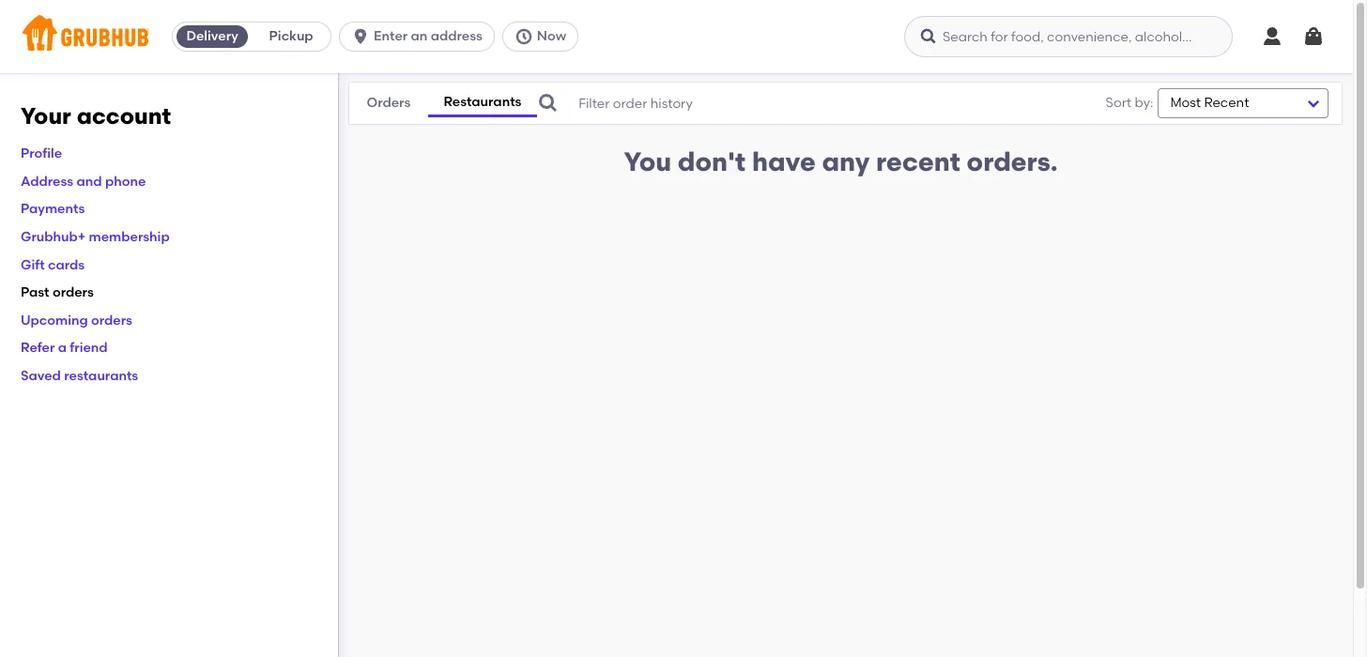 Task type: vqa. For each thing, say whether or not it's contained in the screenshot.
3rd save this restaurant 'icon' from the right
no



Task type: locate. For each thing, give the bounding box(es) containing it.
profile link
[[21, 146, 62, 162]]

recent
[[876, 146, 961, 178]]

past orders
[[21, 285, 94, 301]]

Search for food, convenience, alcohol... search field
[[905, 16, 1233, 57]]

refer
[[21, 340, 55, 356]]

orders for past orders
[[53, 285, 94, 301]]

1 vertical spatial orders
[[91, 313, 132, 329]]

orders.
[[967, 146, 1058, 178]]

gift cards
[[21, 257, 85, 273]]

1 horizontal spatial svg image
[[920, 27, 938, 46]]

0 horizontal spatial svg image
[[515, 27, 533, 46]]

svg image
[[515, 27, 533, 46], [920, 27, 938, 46]]

enter an address
[[374, 28, 483, 44]]

restaurants
[[64, 368, 138, 384]]

1 svg image from the left
[[515, 27, 533, 46]]

any
[[822, 146, 870, 178]]

orders for upcoming orders
[[91, 313, 132, 329]]

profile
[[21, 146, 62, 162]]

orders up 'friend'
[[91, 313, 132, 329]]

main navigation navigation
[[0, 0, 1354, 73]]

sort
[[1106, 95, 1132, 111]]

gift
[[21, 257, 45, 273]]

saved restaurants link
[[21, 368, 138, 384]]

grubhub+
[[21, 229, 86, 245]]

svg image
[[1261, 25, 1284, 48], [1303, 25, 1325, 48], [351, 27, 370, 46], [538, 92, 560, 115]]

now button
[[502, 22, 586, 52]]

phone
[[105, 174, 146, 190]]

saved restaurants
[[21, 368, 138, 384]]

upcoming
[[21, 313, 88, 329]]

you don't have any recent orders.
[[624, 146, 1058, 178]]

cards
[[48, 257, 85, 273]]

orders up upcoming orders
[[53, 285, 94, 301]]

refer a friend
[[21, 340, 108, 356]]

orders
[[53, 285, 94, 301], [91, 313, 132, 329]]

enter
[[374, 28, 408, 44]]

0 vertical spatial orders
[[53, 285, 94, 301]]



Task type: describe. For each thing, give the bounding box(es) containing it.
address and phone
[[21, 174, 146, 190]]

friend
[[70, 340, 108, 356]]

saved
[[21, 368, 61, 384]]

pickup button
[[252, 22, 331, 52]]

a
[[58, 340, 67, 356]]

an
[[411, 28, 428, 44]]

now
[[537, 28, 567, 44]]

orders
[[367, 95, 411, 111]]

and
[[77, 174, 102, 190]]

grubhub+ membership
[[21, 229, 170, 245]]

membership
[[89, 229, 170, 245]]

orders button
[[350, 90, 428, 116]]

restaurants
[[444, 94, 522, 110]]

by:
[[1135, 95, 1154, 111]]

refer a friend link
[[21, 340, 108, 356]]

upcoming orders
[[21, 313, 132, 329]]

Filter order history search field
[[538, 83, 1060, 124]]

upcoming orders link
[[21, 313, 132, 329]]

you
[[624, 146, 672, 178]]

2 svg image from the left
[[920, 27, 938, 46]]

gift cards link
[[21, 257, 85, 273]]

grubhub+ membership link
[[21, 229, 170, 245]]

payments
[[21, 201, 85, 217]]

enter an address button
[[339, 22, 502, 52]]

svg image inside the 'now' button
[[515, 27, 533, 46]]

restaurants button
[[428, 89, 538, 118]]

pickup
[[269, 28, 313, 44]]

delivery button
[[173, 22, 252, 52]]

past
[[21, 285, 49, 301]]

account
[[77, 102, 171, 130]]

delivery
[[186, 28, 238, 44]]

address
[[431, 28, 483, 44]]

have
[[752, 146, 816, 178]]

address and phone link
[[21, 174, 146, 190]]

svg image inside enter an address button
[[351, 27, 370, 46]]

past orders link
[[21, 285, 94, 301]]

address
[[21, 174, 73, 190]]

sort by:
[[1106, 95, 1154, 111]]

your
[[21, 102, 71, 130]]

don't
[[678, 146, 746, 178]]

your account
[[21, 102, 171, 130]]

payments link
[[21, 201, 85, 217]]



